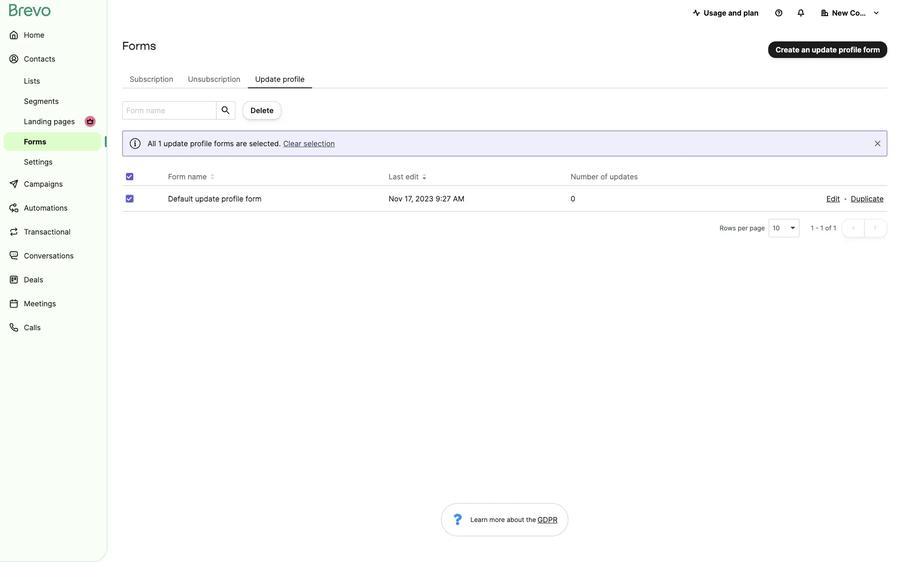 Task type: locate. For each thing, give the bounding box(es) containing it.
new company
[[833, 8, 884, 17]]

pages
[[54, 117, 75, 126]]

2 horizontal spatial update
[[812, 45, 837, 54]]

default
[[168, 194, 193, 203]]

0 vertical spatial form
[[864, 45, 881, 54]]

0 vertical spatial of
[[601, 172, 608, 181]]

-
[[816, 224, 819, 232]]

of inside button
[[601, 172, 608, 181]]

update down "name" at the left of page
[[195, 194, 220, 203]]

settings
[[24, 157, 53, 167]]

rows per page
[[720, 224, 765, 232]]

meetings
[[24, 299, 56, 308]]

unsubscription link
[[181, 70, 248, 88]]

home
[[24, 30, 44, 40]]

unsubscription
[[188, 75, 241, 84]]

contacts link
[[4, 48, 101, 70]]

name
[[188, 172, 207, 181]]

of right number at the top of page
[[601, 172, 608, 181]]

lists
[[24, 76, 40, 86]]

deals link
[[4, 269, 101, 291]]

17,
[[405, 194, 414, 203]]

1 vertical spatial forms
[[24, 137, 46, 146]]

page
[[750, 224, 765, 232]]

calls link
[[4, 317, 101, 339]]

1 vertical spatial form
[[246, 194, 262, 203]]

plan
[[744, 8, 759, 17]]

default update profile form link
[[168, 194, 262, 203]]

duplicate
[[851, 194, 884, 203]]

subscription
[[130, 75, 173, 84]]

1 horizontal spatial update
[[195, 194, 220, 203]]

0 vertical spatial update
[[812, 45, 837, 54]]

update for 1
[[164, 139, 188, 148]]

nov 17, 2023 9:27 am
[[389, 194, 465, 203]]

am
[[453, 194, 465, 203]]

of
[[601, 172, 608, 181], [826, 224, 832, 232]]

form
[[864, 45, 881, 54], [246, 194, 262, 203]]

update right an
[[812, 45, 837, 54]]

update
[[812, 45, 837, 54], [164, 139, 188, 148], [195, 194, 220, 203]]

update right all
[[164, 139, 188, 148]]

update
[[255, 75, 281, 84]]

1 vertical spatial update
[[164, 139, 188, 148]]

0 vertical spatial forms
[[122, 39, 156, 52]]

clear selection link
[[281, 138, 337, 149]]

1 vertical spatial of
[[826, 224, 832, 232]]

forms down landing
[[24, 137, 46, 146]]

and
[[729, 8, 742, 17]]

search image
[[220, 105, 231, 116]]

new company button
[[814, 4, 888, 22]]

selected.
[[249, 139, 281, 148]]

delete button
[[243, 101, 282, 120]]

0 horizontal spatial forms
[[24, 137, 46, 146]]

1 horizontal spatial forms
[[122, 39, 156, 52]]

of right the - at top
[[826, 224, 832, 232]]

Campaign name search field
[[123, 102, 213, 119]]

default update profile form
[[168, 194, 262, 203]]

1
[[158, 139, 162, 148], [811, 224, 814, 232], [821, 224, 824, 232], [834, 224, 837, 232]]

usage
[[704, 8, 727, 17]]

0 horizontal spatial of
[[601, 172, 608, 181]]

contacts
[[24, 54, 55, 63]]

automations
[[24, 203, 68, 213]]

learn
[[471, 516, 488, 524]]

form name
[[168, 172, 207, 181]]

forms up subscription link
[[122, 39, 156, 52]]

profile
[[839, 45, 862, 54], [283, 75, 305, 84], [190, 139, 212, 148], [222, 194, 244, 203]]

1 horizontal spatial form
[[864, 45, 881, 54]]

duplicate link
[[851, 193, 884, 204]]

0 horizontal spatial update
[[164, 139, 188, 148]]

gdpr link
[[536, 514, 558, 525]]

last edit
[[389, 172, 419, 181]]

forms
[[122, 39, 156, 52], [24, 137, 46, 146]]

edit link
[[827, 193, 840, 204]]



Task type: vqa. For each thing, say whether or not it's contained in the screenshot.
second your from left
no



Task type: describe. For each thing, give the bounding box(es) containing it.
landing
[[24, 117, 52, 126]]

create an update profile form link
[[769, 41, 888, 58]]

delete
[[251, 106, 274, 115]]

conversations link
[[4, 245, 101, 267]]

create an update profile form
[[776, 45, 881, 54]]

calls
[[24, 323, 41, 332]]

form name button
[[168, 171, 214, 182]]

the
[[526, 516, 536, 524]]

transactional link
[[4, 221, 101, 243]]

selection
[[304, 139, 335, 148]]

number of updates
[[571, 172, 638, 181]]

nov
[[389, 194, 403, 203]]

left___rvooi image
[[86, 118, 94, 125]]

settings link
[[4, 153, 101, 171]]

conversations
[[24, 251, 74, 260]]

automations link
[[4, 197, 101, 219]]

updates
[[610, 172, 638, 181]]

1 horizontal spatial of
[[826, 224, 832, 232]]

clear
[[283, 139, 302, 148]]

home link
[[4, 24, 101, 46]]

about
[[507, 516, 525, 524]]

search button
[[216, 102, 235, 119]]

lists link
[[4, 72, 101, 90]]

update for an
[[812, 45, 837, 54]]

update profile link
[[248, 70, 312, 88]]

segments link
[[4, 92, 101, 110]]

number
[[571, 172, 599, 181]]

learn more about the gdpr
[[471, 515, 558, 524]]

1 - 1 of 1
[[811, 224, 837, 232]]

an
[[802, 45, 811, 54]]

update profile
[[255, 75, 305, 84]]

campaigns link
[[4, 173, 101, 195]]

0 horizontal spatial form
[[246, 194, 262, 203]]

more
[[490, 516, 505, 524]]

number of updates button
[[571, 171, 646, 182]]

company
[[850, 8, 884, 17]]

transactional
[[24, 227, 71, 236]]

are
[[236, 139, 247, 148]]

landing pages link
[[4, 112, 101, 131]]

form
[[168, 172, 186, 181]]

usage and plan
[[704, 8, 759, 17]]

2023
[[416, 194, 434, 203]]

gdpr
[[538, 515, 558, 524]]

all
[[148, 139, 156, 148]]

0
[[571, 194, 576, 203]]

forms link
[[4, 132, 101, 151]]

new
[[833, 8, 849, 17]]

landing pages
[[24, 117, 75, 126]]

2 vertical spatial update
[[195, 194, 220, 203]]

meetings link
[[4, 293, 101, 315]]

rows
[[720, 224, 736, 232]]

forms
[[214, 139, 234, 148]]

create
[[776, 45, 800, 54]]

all 1 update profile forms are selected. clear selection
[[148, 139, 335, 148]]

last edit button
[[389, 171, 426, 182]]

subscription link
[[122, 70, 181, 88]]

9:27
[[436, 194, 451, 203]]

per
[[738, 224, 748, 232]]

edit
[[827, 194, 840, 203]]

last
[[389, 172, 404, 181]]

campaigns
[[24, 179, 63, 189]]

edit
[[406, 172, 419, 181]]

segments
[[24, 97, 59, 106]]

deals
[[24, 275, 43, 284]]

form inside create an update profile form link
[[864, 45, 881, 54]]

usage and plan button
[[686, 4, 766, 22]]



